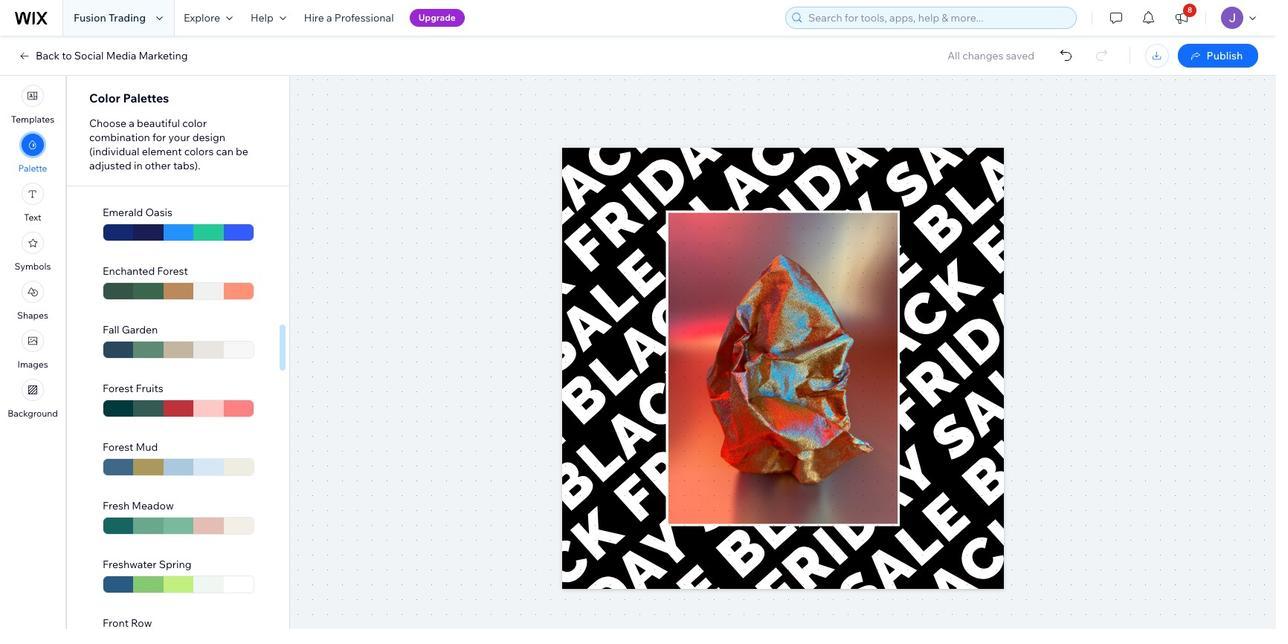 Task type: describe. For each thing, give the bounding box(es) containing it.
saved
[[1006, 49, 1034, 62]]

freshwater spring
[[103, 559, 192, 572]]

a for professional
[[327, 11, 332, 25]]

your
[[168, 131, 190, 144]]

marketing
[[139, 49, 188, 62]]

publish button
[[1178, 44, 1258, 68]]

spring
[[159, 559, 192, 572]]

symbols
[[15, 261, 51, 272]]

adjusted
[[89, 159, 132, 173]]

professional
[[335, 11, 394, 25]]

forest for forest fruits
[[103, 382, 133, 396]]

choose
[[89, 117, 126, 130]]

be
[[236, 145, 248, 158]]

0 vertical spatial forest
[[157, 265, 188, 278]]

explore
[[184, 11, 220, 25]]

changes
[[962, 49, 1004, 62]]

fall
[[103, 324, 119, 337]]

all changes saved
[[948, 49, 1034, 62]]

forest mud
[[103, 441, 158, 454]]

can
[[216, 145, 233, 158]]

Search for tools, apps, help & more... field
[[804, 7, 1072, 28]]

for
[[152, 131, 166, 144]]

emerald oasis
[[103, 206, 172, 219]]

help button
[[242, 0, 295, 36]]

hire a professional
[[304, 11, 394, 25]]

fruits
[[136, 382, 163, 396]]

palette
[[18, 163, 47, 174]]

shapes button
[[17, 281, 48, 321]]

shapes
[[17, 310, 48, 321]]

menu containing templates
[[0, 80, 65, 424]]

upgrade button
[[409, 9, 465, 27]]

to
[[62, 49, 72, 62]]

in
[[134, 159, 143, 173]]

color
[[182, 117, 207, 130]]

8
[[1188, 5, 1192, 15]]

upgrade
[[418, 12, 456, 23]]

social
[[74, 49, 104, 62]]

back to social media marketing button
[[18, 49, 188, 62]]



Task type: locate. For each thing, give the bounding box(es) containing it.
a for beautiful
[[129, 117, 135, 130]]

symbols button
[[15, 232, 51, 272]]

a up the combination
[[129, 117, 135, 130]]

text button
[[22, 183, 44, 223]]

garden
[[122, 324, 158, 337]]

forest left mud
[[103, 441, 133, 454]]

back to social media marketing
[[36, 49, 188, 62]]

choose a beautiful color combination for your design (individual element colors can be adjusted in other tabs).
[[89, 117, 248, 173]]

colors
[[184, 145, 214, 158]]

element
[[142, 145, 182, 158]]

media
[[106, 49, 136, 62]]

menu
[[0, 80, 65, 424]]

fresh meadow
[[103, 500, 174, 513]]

fresh
[[103, 500, 130, 513]]

help
[[251, 11, 274, 25]]

templates button
[[11, 85, 54, 125]]

(individual
[[89, 145, 139, 158]]

forest for forest mud
[[103, 441, 133, 454]]

8 button
[[1165, 0, 1198, 36]]

back
[[36, 49, 60, 62]]

hire
[[304, 11, 324, 25]]

combination
[[89, 131, 150, 144]]

forest
[[157, 265, 188, 278], [103, 382, 133, 396], [103, 441, 133, 454]]

templates
[[11, 114, 54, 125]]

trading
[[109, 11, 146, 25]]

emerald
[[103, 206, 143, 219]]

images button
[[17, 330, 48, 370]]

text
[[24, 212, 41, 223]]

all
[[948, 49, 960, 62]]

1 vertical spatial a
[[129, 117, 135, 130]]

mud
[[136, 441, 158, 454]]

publish
[[1207, 49, 1243, 62]]

other
[[145, 159, 171, 173]]

0 vertical spatial a
[[327, 11, 332, 25]]

0 horizontal spatial a
[[129, 117, 135, 130]]

fusion
[[74, 11, 106, 25]]

enchanted forest
[[103, 265, 188, 278]]

fall garden
[[103, 324, 158, 337]]

design
[[192, 131, 225, 144]]

oasis
[[145, 206, 172, 219]]

background button
[[8, 379, 58, 419]]

hire a professional link
[[295, 0, 403, 36]]

color palettes
[[89, 91, 169, 106]]

1 vertical spatial forest
[[103, 382, 133, 396]]

background
[[8, 408, 58, 419]]

forest fruits
[[103, 382, 163, 396]]

beautiful
[[137, 117, 180, 130]]

forest left fruits
[[103, 382, 133, 396]]

palette button
[[18, 134, 47, 174]]

1 horizontal spatial a
[[327, 11, 332, 25]]

images
[[17, 359, 48, 370]]

a inside choose a beautiful color combination for your design (individual element colors can be adjusted in other tabs).
[[129, 117, 135, 130]]

forest right enchanted
[[157, 265, 188, 278]]

meadow
[[132, 500, 174, 513]]

tabs).
[[173, 159, 200, 173]]

a
[[327, 11, 332, 25], [129, 117, 135, 130]]

enchanted
[[103, 265, 155, 278]]

freshwater
[[103, 559, 157, 572]]

2 vertical spatial forest
[[103, 441, 133, 454]]

fusion trading
[[74, 11, 146, 25]]

color
[[89, 91, 120, 106]]

palettes
[[123, 91, 169, 106]]

a right hire
[[327, 11, 332, 25]]



Task type: vqa. For each thing, say whether or not it's contained in the screenshot.
TEMPLATES BUTTON
yes



